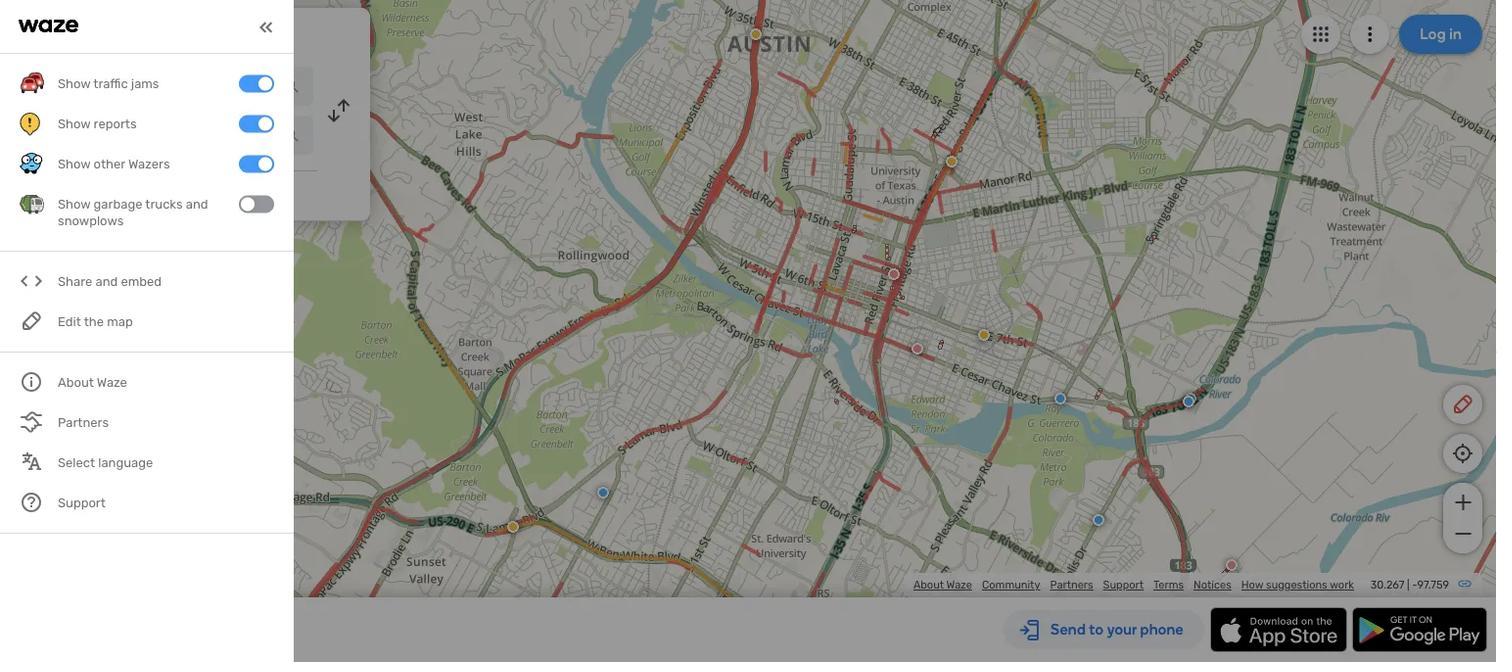 Task type: describe. For each thing, give the bounding box(es) containing it.
about waze link
[[914, 578, 973, 592]]

Choose starting point text field
[[65, 67, 313, 106]]

share
[[58, 274, 92, 289]]

clock image
[[23, 181, 46, 205]]

partners
[[1050, 578, 1094, 592]]

embed
[[121, 274, 162, 289]]

how suggestions work link
[[1242, 578, 1355, 592]]

leave now
[[61, 185, 129, 201]]

work
[[1330, 578, 1355, 592]]

share and embed
[[58, 274, 162, 289]]

97.759
[[1418, 578, 1450, 592]]

notices link
[[1194, 578, 1232, 592]]

directions
[[180, 24, 261, 45]]

-
[[1413, 578, 1418, 592]]

30.267
[[1371, 578, 1405, 592]]

location image
[[27, 123, 51, 147]]

community
[[982, 578, 1041, 592]]

waze
[[947, 578, 973, 592]]

terms link
[[1154, 578, 1184, 592]]



Task type: locate. For each thing, give the bounding box(es) containing it.
partners link
[[1050, 578, 1094, 592]]

community link
[[982, 578, 1041, 592]]

Choose destination text field
[[65, 116, 313, 155]]

driving directions
[[117, 24, 261, 45]]

code image
[[20, 269, 44, 294]]

about
[[914, 578, 944, 592]]

how
[[1242, 578, 1264, 592]]

terms
[[1154, 578, 1184, 592]]

notices
[[1194, 578, 1232, 592]]

pencil image
[[1452, 393, 1475, 416]]

driving
[[117, 24, 176, 45]]

current location image
[[27, 74, 51, 98]]

zoom out image
[[1451, 522, 1476, 546]]

about waze community partners support terms notices how suggestions work
[[914, 578, 1355, 592]]

and
[[95, 274, 118, 289]]

support link
[[1103, 578, 1144, 592]]

support
[[1103, 578, 1144, 592]]

leave
[[61, 185, 98, 201]]

zoom in image
[[1451, 491, 1476, 514]]

share and embed link
[[20, 261, 274, 302]]

30.267 | -97.759
[[1371, 578, 1450, 592]]

link image
[[1457, 576, 1473, 592]]

|
[[1407, 578, 1410, 592]]

now
[[102, 185, 129, 201]]

suggestions
[[1266, 578, 1328, 592]]



Task type: vqa. For each thing, say whether or not it's contained in the screenshot.
People
no



